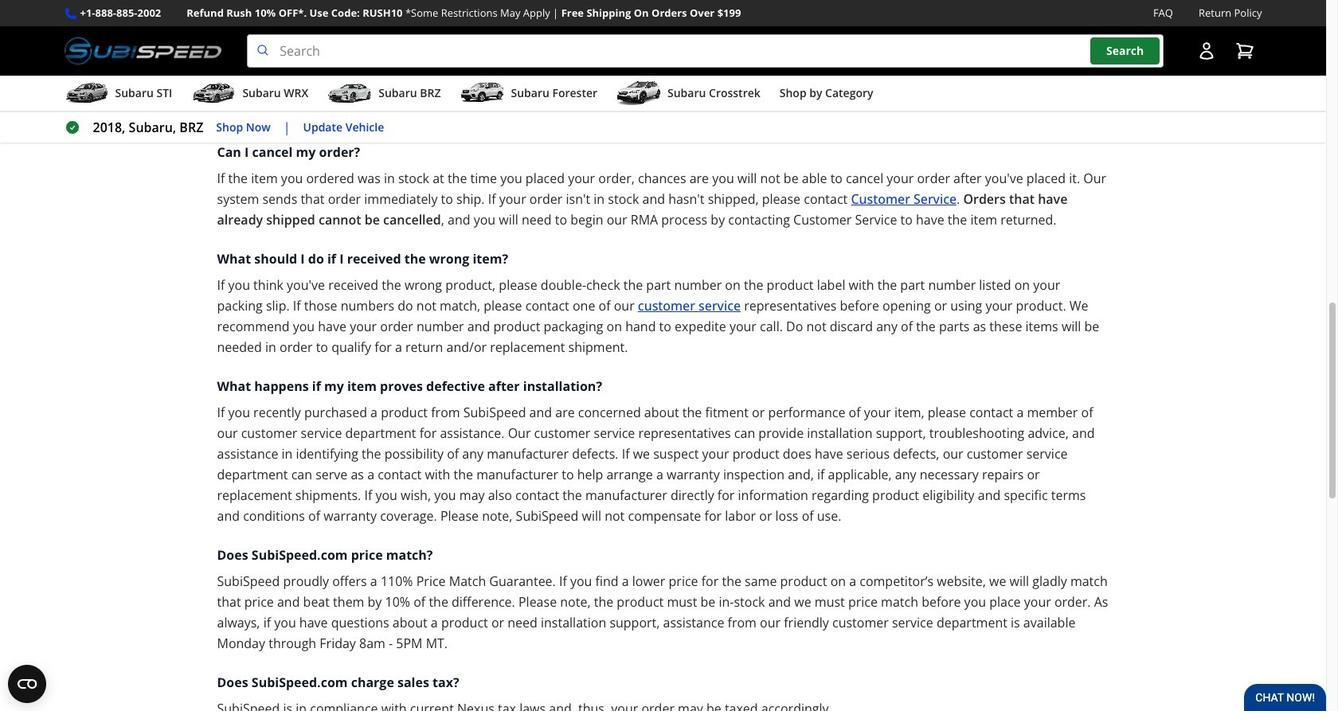 Task type: vqa. For each thing, say whether or not it's contained in the screenshot.
Belt corresponding to 64660VA330VI Subaru USDM OEM Special Edition Type RA Red Seat Belt by Takata - 2015-2021 Subaru WRX / STI
no



Task type: locate. For each thing, give the bounding box(es) containing it.
button image
[[1197, 42, 1216, 61]]

search input field
[[247, 34, 1163, 68]]

a subaru forester thumbnail image image
[[460, 81, 505, 105]]

open widget image
[[8, 665, 46, 703]]



Task type: describe. For each thing, give the bounding box(es) containing it.
a subaru crosstrek thumbnail image image
[[617, 81, 661, 105]]

subispeed logo image
[[64, 34, 222, 68]]

a subaru wrx thumbnail image image
[[191, 81, 236, 105]]

a subaru brz thumbnail image image
[[328, 81, 372, 105]]

a subaru sti thumbnail image image
[[64, 81, 109, 105]]



